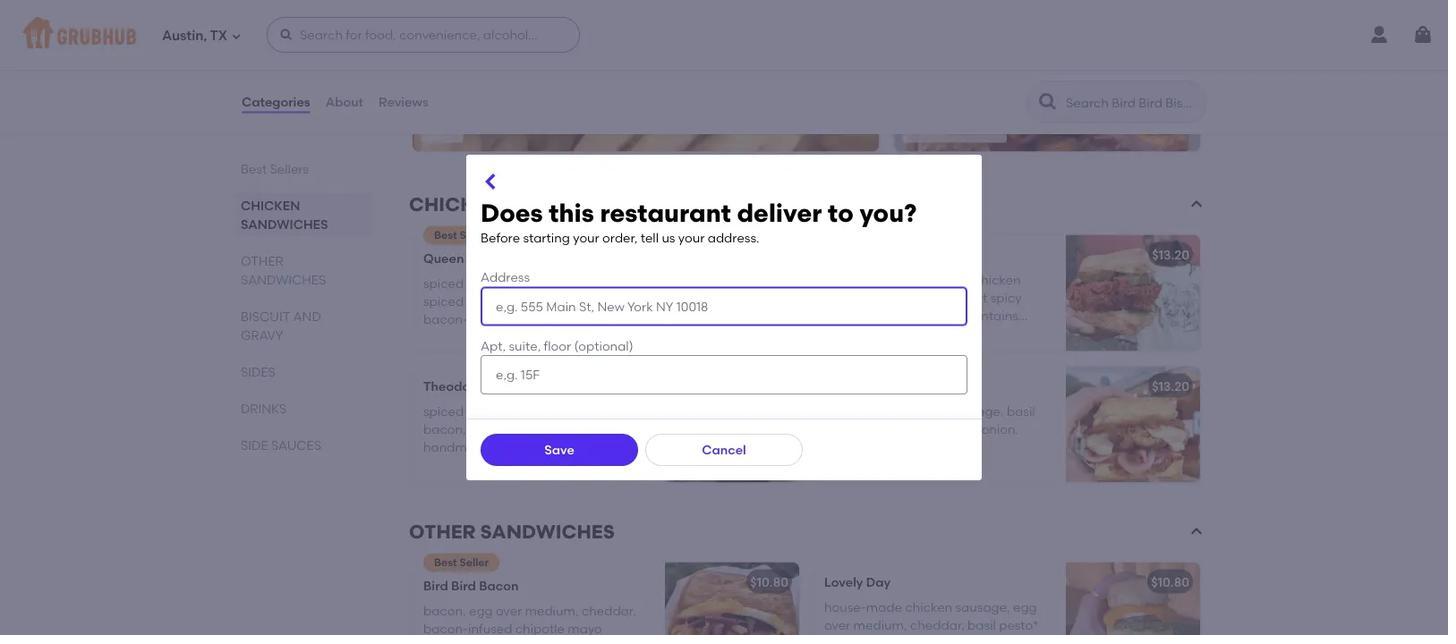 Task type: locate. For each thing, give the bounding box(es) containing it.
1 horizontal spatial bird
[[451, 578, 476, 593]]

bacon, down bird bird bacon
[[423, 604, 466, 619]]

2 best seller from the top
[[434, 556, 489, 569]]

best inside tab
[[241, 161, 267, 176]]

theodore image
[[665, 366, 799, 483]]

sandwiches inside button
[[480, 520, 615, 543]]

*contains for spiced and breaded chicken breast*, spiced black pepper honey sauce, bacon-infused chipotle mayo *contains gluten
[[423, 330, 481, 346]]

infused down fried
[[825, 422, 869, 437]]

chicken sandwiches
[[409, 193, 640, 216], [241, 198, 328, 232]]

fries
[[426, 93, 455, 108]]

cheddar
[[540, 422, 592, 437]]

best
[[241, 161, 267, 176], [434, 229, 457, 242], [434, 556, 457, 569]]

1 vertical spatial bacon,
[[423, 604, 466, 619]]

your right us
[[678, 230, 705, 246]]

a
[[613, 422, 622, 437]]

breaded up thick
[[918, 272, 971, 288]]

chipotle down bacon
[[515, 622, 565, 636]]

deliver
[[737, 198, 822, 228]]

cancel button
[[645, 434, 803, 466]]

chicken sandwiches down sellers
[[241, 198, 328, 232]]

seller up bird bird bacon
[[460, 556, 489, 569]]

gluten down buttermilk
[[484, 458, 523, 474]]

mayo inside spiced and breaded chicken breast*, spiced black pepper honey sauce, bacon-infused chipotle mayo *contains gluten
[[568, 312, 602, 327]]

*contains inside hot spiced and breaded chicken breast*, dill mayo, thick cut spicy sweet pickles, cilantro  *contains gluten
[[961, 309, 1019, 324]]

infused
[[468, 312, 512, 327], [825, 422, 869, 437], [468, 622, 512, 636]]

1 bird from the left
[[423, 578, 448, 593]]

chicken inside hot spiced and breaded chicken breast*, dill mayo, thick cut spicy sweet pickles, cilantro  *contains gluten
[[974, 272, 1021, 288]]

and for spiced and breaded chicken breast*, spiced black pepper honey sauce, bacon-infused chipotle mayo *contains gluten
[[467, 276, 491, 291]]

drinks tab
[[241, 399, 366, 418]]

firebird image
[[1066, 235, 1201, 351]]

0 horizontal spatial basil
[[968, 618, 996, 633]]

bada bing*** special image
[[1066, 366, 1201, 483]]

and up black
[[467, 276, 491, 291]]

sausage, for onion,
[[949, 404, 1004, 419]]

breast*, up the sweet
[[825, 290, 872, 306]]

1 horizontal spatial other sandwiches
[[409, 520, 615, 543]]

0 vertical spatial seller
[[460, 229, 489, 242]]

search icon image
[[1038, 91, 1059, 113]]

1 $13.20 from the top
[[1152, 247, 1190, 262]]

1 horizontal spatial egg
[[1014, 600, 1037, 615]]

1 horizontal spatial chicken
[[409, 193, 501, 216]]

0 horizontal spatial other
[[241, 253, 283, 269]]

svg image up does
[[481, 171, 502, 193]]

medium,
[[525, 604, 579, 619], [854, 618, 907, 633]]

chicken sandwiches tab
[[241, 196, 366, 234]]

1 horizontal spatial other
[[409, 520, 476, 543]]

infused down black
[[468, 312, 512, 327]]

chipotle down pepper
[[515, 312, 565, 327]]

$13.20 for fried italian chicken sausage, basil infused marinara, pickled onion, mozzarella.
[[1152, 379, 1190, 394]]

sausage,
[[949, 404, 1004, 419], [956, 600, 1011, 615]]

0 horizontal spatial cheddar,
[[582, 604, 636, 619]]

0 vertical spatial mayo
[[568, 312, 602, 327]]

address
[[481, 270, 530, 285]]

1 vertical spatial infused
[[825, 422, 869, 437]]

1 vertical spatial svg image
[[481, 171, 502, 193]]

1 vertical spatial basil
[[968, 618, 996, 633]]

1 best seller from the top
[[434, 229, 489, 242]]

seller for other
[[460, 556, 489, 569]]

best sellers tab
[[241, 159, 366, 178]]

sausage, inside fried italian chicken sausage, basil infused marinara, pickled onion, mozzarella.
[[949, 404, 1004, 419]]

over down the house-
[[825, 618, 851, 633]]

1 vertical spatial mayo
[[568, 622, 602, 636]]

*contains down handmade
[[423, 458, 481, 474]]

2 vertical spatial best
[[434, 556, 457, 569]]

best up bird bird bacon
[[434, 556, 457, 569]]

sausage, inside house-made chicken sausage, egg over medium, cheddar, basil pesto
[[956, 600, 1011, 615]]

lovely day
[[825, 575, 891, 590]]

medium, inside bacon, egg over medium, cheddar, bacon-infused chipotle mayo
[[525, 604, 579, 619]]

0 horizontal spatial bird
[[423, 578, 448, 593]]

0 horizontal spatial egg
[[469, 604, 493, 619]]

0 vertical spatial $13.20
[[1152, 247, 1190, 262]]

2 chipotle from the top
[[515, 622, 565, 636]]

other sandwiches up bacon
[[409, 520, 615, 543]]

2 your from the left
[[678, 230, 705, 246]]

1 vertical spatial other
[[409, 520, 476, 543]]

0 vertical spatial svg image
[[279, 28, 294, 42]]

honey
[[551, 294, 588, 309]]

0 horizontal spatial sauce,
[[497, 422, 537, 437]]

other sandwiches up biscuit
[[241, 253, 326, 287]]

over
[[496, 604, 522, 619], [825, 618, 851, 633]]

2 bacon- from the top
[[423, 622, 468, 636]]

chicken
[[974, 272, 1021, 288], [550, 276, 597, 291], [550, 404, 597, 419], [899, 404, 946, 419], [906, 600, 953, 615]]

infused inside bacon, egg over medium, cheddar, bacon-infused chipotle mayo
[[468, 622, 512, 636]]

hot spiced and breaded chicken breast*, dill mayo, thick cut spicy sweet pickles, cilantro  *contains gluten
[[825, 272, 1022, 342]]

onion,
[[982, 422, 1019, 437]]

gluten
[[825, 327, 863, 342], [484, 330, 523, 346], [484, 458, 523, 474]]

side sauces tab
[[241, 436, 366, 455]]

chicken sandwiches up 'starting' on the left of the page
[[409, 193, 640, 216]]

and up bbq
[[467, 404, 491, 419]]

1 horizontal spatial $10.80
[[907, 114, 946, 129]]

sandwiches up bacon
[[480, 520, 615, 543]]

chicken inside fried italian chicken sausage, basil infused marinara, pickled onion, mozzarella.
[[899, 404, 946, 419]]

1 horizontal spatial cheddar,
[[910, 618, 965, 633]]

*contains down cut
[[961, 309, 1019, 324]]

1 chipotle from the top
[[515, 312, 565, 327]]

0 horizontal spatial your
[[573, 230, 600, 246]]

chicken down best sellers
[[241, 198, 300, 213]]

0 horizontal spatial over
[[496, 604, 522, 619]]

0 vertical spatial other sandwiches
[[241, 253, 326, 287]]

sandwiches inside button
[[505, 193, 640, 216]]

bird
[[423, 578, 448, 593], [451, 578, 476, 593]]

chicken right made
[[906, 600, 953, 615]]

cheddar,
[[582, 604, 636, 619], [910, 618, 965, 633]]

1 vertical spatial *contains
[[423, 330, 481, 346]]

spiced
[[848, 272, 888, 288], [423, 276, 464, 291], [423, 294, 464, 309], [423, 404, 464, 419]]

chicken up cheddar
[[550, 404, 597, 419]]

breaded
[[918, 272, 971, 288], [494, 276, 547, 291], [494, 404, 547, 419]]

mayo
[[568, 312, 602, 327], [568, 622, 602, 636]]

basil inside fried italian chicken sausage, basil infused marinara, pickled onion, mozzarella.
[[1007, 404, 1036, 419]]

spiced down the theodore
[[423, 404, 464, 419]]

2 seller from the top
[[460, 556, 489, 569]]

infused inside fried italian chicken sausage, basil infused marinara, pickled onion, mozzarella.
[[825, 422, 869, 437]]

chicken up marinara,
[[899, 404, 946, 419]]

side
[[241, 438, 268, 453]]

lovely day image
[[1066, 563, 1201, 636]]

0 vertical spatial chipotle
[[515, 312, 565, 327]]

0 vertical spatial sausage,
[[949, 404, 1004, 419]]

1 horizontal spatial medium,
[[854, 618, 907, 633]]

gluten for infused
[[484, 330, 523, 346]]

2 vertical spatial *contains
[[423, 458, 481, 474]]

and inside spiced and breaded chicken breast*, spiced black pepper honey sauce, bacon-infused chipotle mayo *contains gluten
[[467, 276, 491, 291]]

svg image
[[1413, 24, 1434, 46], [231, 31, 242, 42]]

spiced down the queen
[[423, 276, 464, 291]]

sandwiches up 'starting' on the left of the page
[[505, 193, 640, 216]]

tx
[[210, 28, 227, 44]]

pickles,
[[863, 309, 908, 324]]

0 vertical spatial bacon,
[[423, 422, 466, 437]]

us
[[662, 230, 675, 246]]

bacon, up handmade
[[423, 422, 466, 437]]

bacon- inside bacon, egg over medium, cheddar, bacon-infused chipotle mayo
[[423, 622, 468, 636]]

chicken up 'queen beak'
[[409, 193, 501, 216]]

bird bird bacon
[[423, 578, 519, 593]]

breast*, up "a"
[[600, 404, 647, 419]]

spiced up dill
[[848, 272, 888, 288]]

other inside tab
[[241, 253, 283, 269]]

chipotle inside bacon, egg over medium, cheddar, bacon-infused chipotle mayo
[[515, 622, 565, 636]]

before
[[481, 230, 520, 246]]

other up biscuit
[[241, 253, 283, 269]]

gluten inside hot spiced and breaded chicken breast*, dill mayo, thick cut spicy sweet pickles, cilantro  *contains gluten
[[825, 327, 863, 342]]

gluten inside spiced and breaded chicken breast*, spiced black pepper honey sauce, bacon-infused chipotle mayo *contains gluten
[[484, 330, 523, 346]]

basil
[[1007, 404, 1036, 419], [968, 618, 996, 633]]

cheddar, inside bacon, egg over medium, cheddar, bacon-infused chipotle mayo
[[582, 604, 636, 619]]

1 horizontal spatial basil
[[1007, 404, 1036, 419]]

bacon- down bird bird bacon
[[423, 622, 468, 636]]

sandwiches inside 'tab'
[[241, 217, 328, 232]]

over down bacon
[[496, 604, 522, 619]]

0 horizontal spatial chicken sandwiches
[[241, 198, 328, 232]]

chicken up spicy
[[974, 272, 1021, 288]]

fried italian chicken sausage, basil infused marinara, pickled onion, mozzarella.
[[825, 404, 1036, 455]]

sandwiches up biscuit
[[241, 272, 326, 287]]

fried
[[825, 404, 855, 419]]

0 vertical spatial best
[[241, 161, 267, 176]]

chicken inside spiced and breaded chicken breast*, spiced black pepper honey sauce, bacon-infused chipotle mayo *contains gluten
[[550, 276, 597, 291]]

0 vertical spatial best seller
[[434, 229, 489, 242]]

gluten down the sweet
[[825, 327, 863, 342]]

queen
[[423, 251, 464, 266]]

seller
[[460, 229, 489, 242], [460, 556, 489, 569]]

other
[[241, 253, 283, 269], [409, 520, 476, 543]]

0 vertical spatial *contains
[[961, 309, 1019, 324]]

sauce, inside spiced and breaded chicken breast*, spiced black pepper honey sauce, bacon-infused chipotle mayo *contains gluten
[[591, 294, 631, 309]]

0 horizontal spatial svg image
[[231, 31, 242, 42]]

*contains inside spiced and breaded chicken breast*, spiced black pepper honey sauce, bacon-infused chipotle mayo *contains gluten
[[423, 330, 481, 346]]

sauce, up buttermilk
[[497, 422, 537, 437]]

sandwiches up the other sandwiches tab
[[241, 217, 328, 232]]

breaded inside hot spiced and breaded chicken breast*, dill mayo, thick cut spicy sweet pickles, cilantro  *contains gluten
[[918, 272, 971, 288]]

1 your from the left
[[573, 230, 600, 246]]

1 vertical spatial sauce,
[[497, 422, 537, 437]]

other sandwiches inside tab
[[241, 253, 326, 287]]

0 horizontal spatial chicken
[[241, 198, 300, 213]]

1 seller from the top
[[460, 229, 489, 242]]

1 vertical spatial other sandwiches
[[409, 520, 615, 543]]

2 bacon, from the top
[[423, 604, 466, 619]]

0 vertical spatial other
[[241, 253, 283, 269]]

breaded up pepper
[[494, 276, 547, 291]]

*contains down black
[[423, 330, 481, 346]]

egg
[[1014, 600, 1037, 615], [469, 604, 493, 619]]

2 mayo from the top
[[568, 622, 602, 636]]

sauce, right honey
[[591, 294, 631, 309]]

$13.20
[[1152, 247, 1190, 262], [1152, 379, 1190, 394]]

queen beak
[[423, 251, 498, 266]]

chicken
[[409, 193, 501, 216], [241, 198, 300, 213]]

breaded inside spiced and breaded chicken breast*, spiced black pepper honey sauce, bacon-infused chipotle mayo *contains gluten
[[494, 276, 547, 291]]

1 vertical spatial $13.20
[[1152, 379, 1190, 394]]

chicken up honey
[[550, 276, 597, 291]]

1 vertical spatial best seller
[[434, 556, 489, 569]]

best for other
[[434, 556, 457, 569]]

chicken inside house-made chicken sausage, egg over medium, cheddar, basil pesto
[[906, 600, 953, 615]]

cut
[[968, 290, 988, 306]]

biscuit and gravy
[[241, 309, 321, 343]]

best seller up bird bird bacon
[[434, 556, 489, 569]]

0 horizontal spatial other sandwiches
[[241, 253, 326, 287]]

2 vertical spatial infused
[[468, 622, 512, 636]]

suite,
[[509, 338, 541, 354]]

your
[[573, 230, 600, 246], [678, 230, 705, 246]]

and up mayo,
[[891, 272, 915, 288]]

1 horizontal spatial svg image
[[481, 171, 502, 193]]

sauce, inside spiced and breaded chicken breast*, bacon, bbq sauce, cheddar on a handmade buttermilk biscuit *contains gluten
[[497, 422, 537, 437]]

bird bird bacon image
[[665, 563, 799, 636]]

gluten inside spiced and breaded chicken breast*, bacon, bbq sauce, cheddar on a handmade buttermilk biscuit *contains gluten
[[484, 458, 523, 474]]

pickled
[[935, 422, 979, 437]]

other sandwiches inside other sandwiches button
[[409, 520, 615, 543]]

theodore
[[423, 379, 482, 394]]

1 vertical spatial bacon-
[[423, 622, 468, 636]]

best left sellers
[[241, 161, 267, 176]]

and
[[293, 309, 321, 324]]

day
[[866, 575, 891, 590]]

0 vertical spatial bacon-
[[423, 312, 468, 327]]

seller up beak
[[460, 229, 489, 242]]

1 bacon, from the top
[[423, 422, 466, 437]]

breaded for spiced and breaded chicken breast*, spiced black pepper honey sauce, bacon-infused chipotle mayo *contains gluten
[[494, 276, 547, 291]]

best seller
[[434, 229, 489, 242], [434, 556, 489, 569]]

handmade
[[423, 440, 491, 455]]

0 vertical spatial infused
[[468, 312, 512, 327]]

0 vertical spatial sauce,
[[591, 294, 631, 309]]

$10.80
[[907, 114, 946, 129], [750, 575, 789, 590], [1151, 575, 1190, 590]]

bacon, egg over medium, cheddar, bacon-infused chipotle mayo
[[423, 604, 636, 636]]

bacon,
[[423, 422, 466, 437], [423, 604, 466, 619]]

does this restaurant deliver to you? before starting your order, tell us your address.
[[481, 198, 917, 246]]

breast*, inside spiced and breaded chicken breast*, spiced black pepper honey sauce, bacon-infused chipotle mayo *contains gluten
[[600, 276, 647, 291]]

1 horizontal spatial sauce,
[[591, 294, 631, 309]]

1 horizontal spatial over
[[825, 618, 851, 633]]

0 horizontal spatial svg image
[[279, 28, 294, 42]]

$4.20
[[426, 114, 459, 129]]

austin, tx
[[162, 28, 227, 44]]

*contains for hot spiced and breaded chicken breast*, dill mayo, thick cut spicy sweet pickles, cilantro  *contains gluten
[[961, 309, 1019, 324]]

other inside button
[[409, 520, 476, 543]]

2 bird from the left
[[451, 578, 476, 593]]

svg image
[[279, 28, 294, 42], [481, 171, 502, 193]]

2 $13.20 from the top
[[1152, 379, 1190, 394]]

italian
[[858, 404, 896, 419]]

1 vertical spatial chipotle
[[515, 622, 565, 636]]

breast*,
[[600, 276, 647, 291], [825, 290, 872, 306], [600, 404, 647, 419]]

breaded up buttermilk
[[494, 404, 547, 419]]

and inside hot spiced and breaded chicken breast*, dill mayo, thick cut spicy sweet pickles, cilantro  *contains gluten
[[891, 272, 915, 288]]

bacon- down black
[[423, 312, 468, 327]]

1 horizontal spatial your
[[678, 230, 705, 246]]

sauces
[[271, 438, 321, 453]]

1 bacon- from the top
[[423, 312, 468, 327]]

1 vertical spatial sausage,
[[956, 600, 1011, 615]]

0 horizontal spatial medium,
[[525, 604, 579, 619]]

1 vertical spatial best
[[434, 229, 457, 242]]

*contains inside spiced and breaded chicken breast*, bacon, bbq sauce, cheddar on a handmade buttermilk biscuit *contains gluten
[[423, 458, 481, 474]]

and
[[891, 272, 915, 288], [467, 276, 491, 291], [467, 404, 491, 419]]

save button
[[481, 434, 638, 466]]

and inside spiced and breaded chicken breast*, bacon, bbq sauce, cheddar on a handmade buttermilk biscuit *contains gluten
[[467, 404, 491, 419]]

gluten down black
[[484, 330, 523, 346]]

svg image right tx
[[279, 28, 294, 42]]

sides tab
[[241, 363, 366, 381]]

your down this
[[573, 230, 600, 246]]

best seller up 'queen beak'
[[434, 229, 489, 242]]

other up bird bird bacon
[[409, 520, 476, 543]]

1 vertical spatial seller
[[460, 556, 489, 569]]

starting
[[523, 230, 570, 246]]

breaded inside spiced and breaded chicken breast*, bacon, bbq sauce, cheddar on a handmade buttermilk biscuit *contains gluten
[[494, 404, 547, 419]]

best up the queen
[[434, 229, 457, 242]]

and for spiced and breaded chicken breast*, bacon, bbq sauce, cheddar on a handmade buttermilk biscuit *contains gluten
[[467, 404, 491, 419]]

infused down bacon
[[468, 622, 512, 636]]

breast*, down the order,
[[600, 276, 647, 291]]

1 horizontal spatial chicken sandwiches
[[409, 193, 640, 216]]

1 mayo from the top
[[568, 312, 602, 327]]

breast*, inside spiced and breaded chicken breast*, bacon, bbq sauce, cheddar on a handmade buttermilk biscuit *contains gluten
[[600, 404, 647, 419]]

0 vertical spatial basil
[[1007, 404, 1036, 419]]

other sandwiches
[[241, 253, 326, 287], [409, 520, 615, 543]]



Task type: vqa. For each thing, say whether or not it's contained in the screenshot.
THE BEST UDON LA
no



Task type: describe. For each thing, give the bounding box(es) containing it.
chicken inside chicken sandwiches
[[241, 198, 300, 213]]

chicken inside the chicken sandwiches button
[[409, 193, 501, 216]]

categories
[[242, 94, 310, 110]]

chicken inside spiced and breaded chicken breast*, bacon, bbq sauce, cheddar on a handmade buttermilk biscuit *contains gluten
[[550, 404, 597, 419]]

buttermilk
[[494, 440, 556, 455]]

bacon
[[479, 578, 519, 593]]

to
[[828, 198, 854, 228]]

house-
[[825, 600, 866, 615]]

sellers
[[270, 161, 309, 176]]

house-made chicken sausage, egg over medium, cheddar, basil pesto
[[825, 600, 1039, 636]]

1 horizontal spatial svg image
[[1413, 24, 1434, 46]]

hot
[[825, 272, 845, 288]]

about
[[326, 94, 364, 110]]

thick
[[935, 290, 965, 306]]

0 horizontal spatial $10.80
[[750, 575, 789, 590]]

floor
[[544, 338, 571, 354]]

basil inside house-made chicken sausage, egg over medium, cheddar, basil pesto
[[968, 618, 996, 633]]

sandwiches inside tab
[[241, 272, 326, 287]]

sausage, for basil
[[956, 600, 1011, 615]]

marinara,
[[872, 422, 932, 437]]

breast*, inside hot spiced and breaded chicken breast*, dill mayo, thick cut spicy sweet pickles, cilantro  *contains gluten
[[825, 290, 872, 306]]

chicken sandwiches inside 'tab'
[[241, 198, 328, 232]]

best seller for other
[[434, 556, 489, 569]]

bacon, inside spiced and breaded chicken breast*, bacon, bbq sauce, cheddar on a handmade buttermilk biscuit *contains gluten
[[423, 422, 466, 437]]

seller for chicken
[[460, 229, 489, 242]]

mayo inside bacon, egg over medium, cheddar, bacon-infused chipotle mayo
[[568, 622, 602, 636]]

cilantro
[[911, 309, 958, 324]]

spiced inside hot spiced and breaded chicken breast*, dill mayo, thick cut spicy sweet pickles, cilantro  *contains gluten
[[848, 272, 888, 288]]

cheddar, inside house-made chicken sausage, egg over medium, cheddar, basil pesto
[[910, 618, 965, 633]]

mozzarella.
[[825, 440, 893, 455]]

reviews button
[[378, 70, 430, 134]]

side sauces
[[241, 438, 321, 453]]

spiced left black
[[423, 294, 464, 309]]

best sellers
[[241, 161, 309, 176]]

biscuit
[[241, 309, 290, 324]]

drinks
[[241, 401, 287, 416]]

order,
[[603, 230, 638, 246]]

black
[[467, 294, 501, 309]]

cancel
[[702, 442, 746, 458]]

austin,
[[162, 28, 207, 44]]

$10.80 inside button
[[907, 114, 946, 129]]

medium, inside house-made chicken sausage, egg over medium, cheddar, basil pesto
[[854, 618, 907, 633]]

about button
[[325, 70, 364, 134]]

*contains for spiced and breaded chicken breast*, bacon, bbq sauce, cheddar on a handmade buttermilk biscuit *contains gluten
[[423, 458, 481, 474]]

sides
[[241, 364, 276, 380]]

fries $4.20
[[426, 93, 459, 129]]

address.
[[708, 230, 760, 246]]

over inside house-made chicken sausage, egg over medium, cheddar, basil pesto
[[825, 618, 851, 633]]

other sandwiches button
[[406, 520, 1208, 545]]

$13.20 for hot spiced and breaded chicken breast*, dill mayo, thick cut spicy sweet pickles, cilantro  *contains gluten
[[1152, 247, 1190, 262]]

lovely
[[825, 575, 863, 590]]

tell
[[641, 230, 659, 246]]

breast*, for spiced and breaded chicken breast*, spiced black pepper honey sauce, bacon-infused chipotle mayo *contains gluten
[[600, 276, 647, 291]]

this
[[549, 198, 594, 228]]

main navigation navigation
[[0, 0, 1449, 70]]

2 horizontal spatial $10.80
[[1151, 575, 1190, 590]]

biscuit
[[559, 440, 600, 455]]

chicken sandwiches button
[[406, 192, 1208, 217]]

bacon- inside spiced and breaded chicken breast*, spiced black pepper honey sauce, bacon-infused chipotle mayo *contains gluten
[[423, 312, 468, 327]]

bbq
[[469, 422, 494, 437]]

does
[[481, 198, 543, 228]]

made
[[866, 600, 903, 615]]

categories button
[[241, 70, 311, 134]]

gravy
[[241, 328, 283, 343]]

restaurant
[[600, 198, 731, 228]]

on
[[595, 422, 610, 437]]

egg inside bacon, egg over medium, cheddar, bacon-infused chipotle mayo
[[469, 604, 493, 619]]

best seller for chicken
[[434, 229, 489, 242]]

you?
[[860, 198, 917, 228]]

spiced and breaded chicken breast*, bacon, bbq sauce, cheddar on a handmade buttermilk biscuit *contains gluten
[[423, 404, 647, 474]]

apt,
[[481, 338, 506, 354]]

infused inside spiced and breaded chicken breast*, spiced black pepper honey sauce, bacon-infused chipotle mayo *contains gluten
[[468, 312, 512, 327]]

apt, suite, floor (optional)
[[481, 338, 634, 354]]

(optional)
[[574, 338, 634, 354]]

beak
[[467, 251, 498, 266]]

biscuit and gravy tab
[[241, 307, 366, 345]]

over inside bacon, egg over medium, cheddar, bacon-infused chipotle mayo
[[496, 604, 522, 619]]

$10.80 button
[[894, 45, 1201, 152]]

e,g. 555 Main St, New York NY 10018 search field
[[481, 287, 968, 326]]

spicy
[[991, 290, 1022, 306]]

svg image inside main navigation navigation
[[279, 28, 294, 42]]

breaded for spiced and breaded chicken breast*, bacon, bbq sauce, cheddar on a handmade buttermilk biscuit *contains gluten
[[494, 404, 547, 419]]

gluten for handmade
[[484, 458, 523, 474]]

breast*, for spiced and breaded chicken breast*, bacon, bbq sauce, cheddar on a handmade buttermilk biscuit *contains gluten
[[600, 404, 647, 419]]

gluten for sweet
[[825, 327, 863, 342]]

egg inside house-made chicken sausage, egg over medium, cheddar, basil pesto
[[1014, 600, 1037, 615]]

best for chicken
[[434, 229, 457, 242]]

spiced inside spiced and breaded chicken breast*, bacon, bbq sauce, cheddar on a handmade buttermilk biscuit *contains gluten
[[423, 404, 464, 419]]

queen beak image
[[665, 235, 799, 351]]

pepper
[[504, 294, 548, 309]]

other sandwiches tab
[[241, 252, 366, 289]]

mayo,
[[895, 290, 932, 306]]

chicken sandwiches inside button
[[409, 193, 640, 216]]

dill
[[875, 290, 892, 306]]

Search Bird Bird Biscuit  search field
[[1064, 94, 1201, 111]]

reviews
[[379, 94, 429, 110]]

bacon, inside bacon, egg over medium, cheddar, bacon-infused chipotle mayo
[[423, 604, 466, 619]]

spiced and breaded chicken breast*, spiced black pepper honey sauce, bacon-infused chipotle mayo *contains gluten
[[423, 276, 647, 346]]

chipotle inside spiced and breaded chicken breast*, spiced black pepper honey sauce, bacon-infused chipotle mayo *contains gluten
[[515, 312, 565, 327]]

save
[[545, 442, 575, 458]]

sweet
[[825, 309, 860, 324]]

e,g. 15F search field
[[481, 355, 968, 395]]



